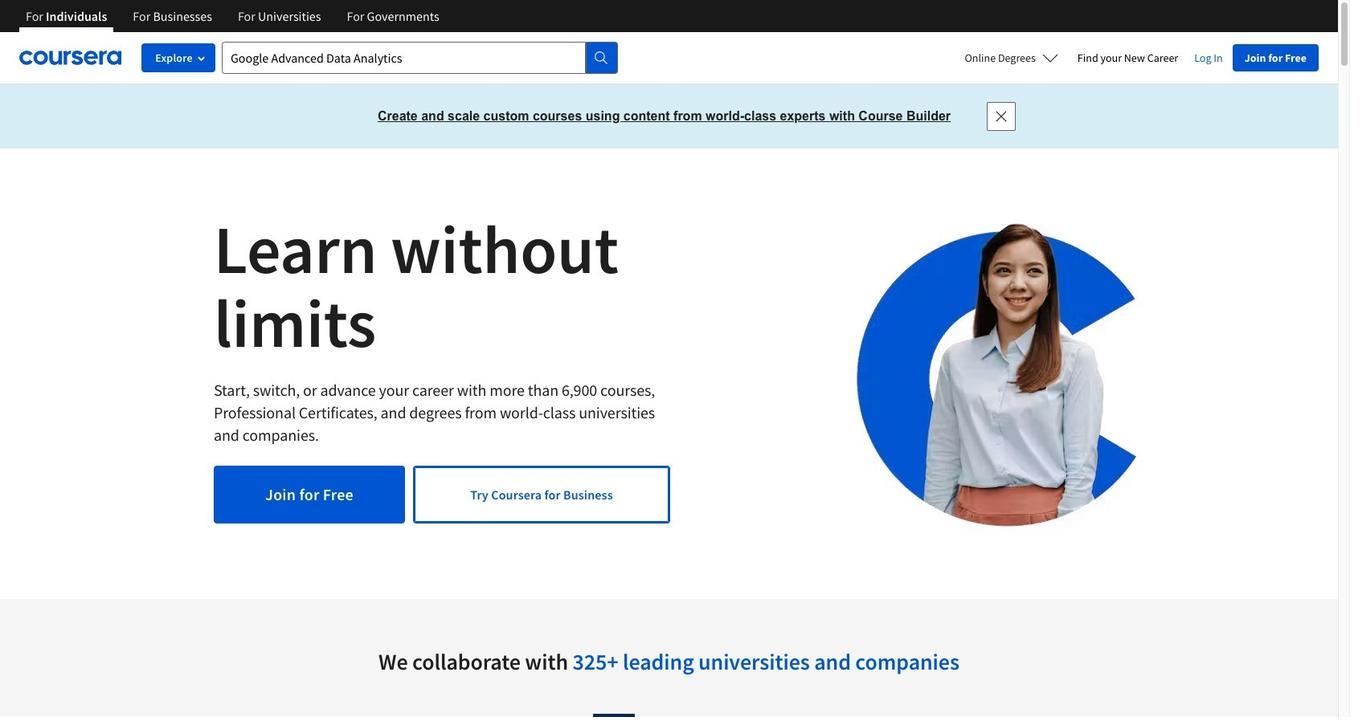 Task type: describe. For each thing, give the bounding box(es) containing it.
coursera image
[[19, 45, 121, 71]]

banner navigation
[[13, 0, 452, 44]]



Task type: locate. For each thing, give the bounding box(es) containing it.
None search field
[[222, 42, 618, 74]]

alert
[[0, 84, 1339, 149]]

university of michigan image
[[593, 715, 635, 718]]

What do you want to learn? text field
[[222, 42, 586, 74]]



Task type: vqa. For each thing, say whether or not it's contained in the screenshot.
What do you want to learn? text field
yes



